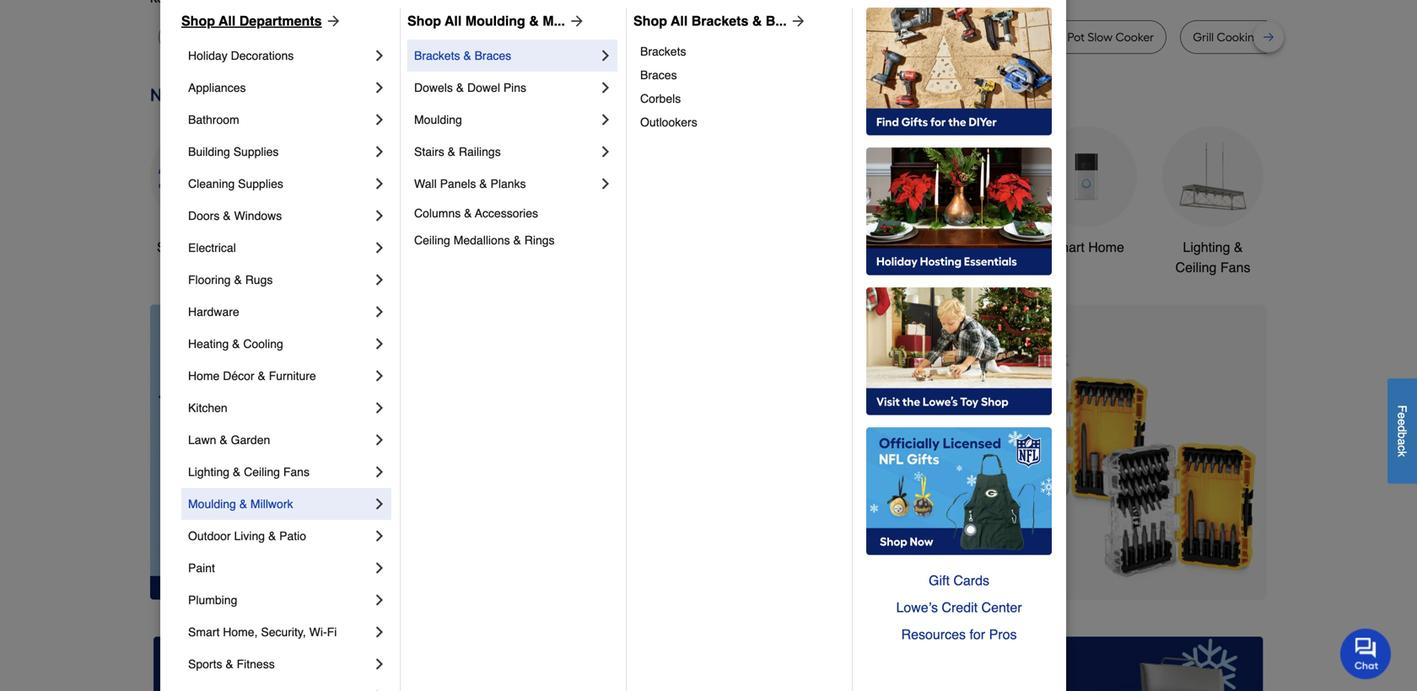 Task type: locate. For each thing, give the bounding box(es) containing it.
stairs
[[414, 145, 444, 159]]

decorations down the shop all departments link
[[231, 49, 294, 62]]

0 horizontal spatial bathroom
[[188, 113, 239, 127]]

1 horizontal spatial cooking
[[1217, 30, 1262, 44]]

1 vertical spatial supplies
[[238, 177, 283, 191]]

1 horizontal spatial braces
[[640, 68, 677, 82]]

1 horizontal spatial lighting & ceiling fans
[[1176, 240, 1251, 275]]

officially licensed n f l gifts. shop now. image
[[867, 428, 1052, 556]]

decorations down christmas
[[544, 260, 616, 275]]

brackets down "food" on the left of the page
[[640, 45, 686, 58]]

resources
[[902, 627, 966, 643]]

moulding
[[466, 13, 525, 29], [414, 113, 462, 127], [188, 498, 236, 511]]

plumbing link
[[188, 585, 371, 617]]

christmas decorations
[[544, 240, 616, 275]]

arrow right image inside shop all moulding & m... link
[[565, 13, 585, 30]]

home
[[1089, 240, 1125, 255], [188, 370, 220, 383]]

1 horizontal spatial lighting & ceiling fans link
[[1163, 126, 1264, 278]]

shop up "food" on the left of the page
[[634, 13, 667, 29]]

crock down b...
[[779, 30, 810, 44]]

2 horizontal spatial slow
[[1088, 30, 1113, 44]]

shop up slow cooker
[[181, 13, 215, 29]]

bathroom link
[[188, 104, 371, 136], [910, 126, 1011, 258]]

dowels
[[414, 81, 453, 94]]

2 vertical spatial moulding
[[188, 498, 236, 511]]

f e e d b a c k
[[1396, 406, 1409, 458]]

crock pot
[[277, 30, 328, 44]]

pot for crock pot cooking pot
[[813, 30, 831, 44]]

crock pot cooking pot
[[779, 30, 899, 44]]

microwave countertop
[[505, 30, 628, 44]]

5 pot from the left
[[1068, 30, 1085, 44]]

décor
[[223, 370, 254, 383]]

2 cooker from the left
[[427, 30, 466, 44]]

chevron right image for electrical
[[371, 240, 388, 256]]

building
[[188, 145, 230, 159]]

security,
[[261, 626, 306, 640]]

0 horizontal spatial crock
[[277, 30, 308, 44]]

1 slow from the left
[[171, 30, 196, 44]]

triple slow cooker
[[367, 30, 466, 44]]

chevron right image for building supplies
[[371, 143, 388, 160]]

cooker left grill
[[1116, 30, 1154, 44]]

1 shop from the left
[[181, 13, 215, 29]]

chevron right image for wall panels & planks
[[597, 175, 614, 192]]

2 shop from the left
[[408, 13, 441, 29]]

garden
[[231, 434, 270, 447]]

3 crock from the left
[[1033, 30, 1065, 44]]

heating & cooling link
[[188, 328, 371, 360]]

smart home, security, wi-fi
[[188, 626, 337, 640]]

1 horizontal spatial tools
[[838, 240, 869, 255]]

0 vertical spatial bathroom
[[188, 113, 239, 127]]

pot for crock pot slow cooker
[[1068, 30, 1085, 44]]

1 horizontal spatial shop
[[408, 13, 441, 29]]

0 horizontal spatial brackets
[[414, 49, 460, 62]]

moulding down dowels
[[414, 113, 462, 127]]

&
[[529, 13, 539, 29], [752, 13, 762, 29], [1299, 30, 1307, 44], [463, 49, 471, 62], [456, 81, 464, 94], [448, 145, 456, 159], [479, 177, 487, 191], [464, 207, 472, 220], [223, 209, 231, 223], [513, 234, 521, 247], [873, 240, 882, 255], [1234, 240, 1243, 255], [234, 273, 242, 287], [232, 337, 240, 351], [258, 370, 266, 383], [220, 434, 228, 447], [233, 466, 241, 479], [239, 498, 247, 511], [268, 530, 276, 543], [226, 658, 233, 672]]

2 crock from the left
[[779, 30, 810, 44]]

moulding for moulding & millwork
[[188, 498, 236, 511]]

lowe's
[[896, 600, 938, 616]]

fans
[[1221, 260, 1251, 275], [283, 466, 310, 479]]

tools down 'columns'
[[438, 240, 470, 255]]

outdoor up equipment
[[785, 240, 834, 255]]

brackets & braces link
[[414, 40, 597, 72]]

shop all departments
[[181, 13, 322, 29]]

1 vertical spatial lighting & ceiling fans link
[[188, 456, 371, 489]]

find gifts for the diyer. image
[[867, 8, 1052, 136]]

flooring
[[188, 273, 231, 287]]

chevron right image for appliances
[[371, 79, 388, 96]]

e up d
[[1396, 413, 1409, 419]]

e up b on the right of the page
[[1396, 419, 1409, 426]]

2 horizontal spatial crock
[[1033, 30, 1065, 44]]

cards
[[954, 573, 990, 589]]

0 horizontal spatial home
[[188, 370, 220, 383]]

1 horizontal spatial ceiling
[[414, 234, 450, 247]]

chevron right image for sports & fitness
[[371, 656, 388, 673]]

appliances link
[[188, 72, 371, 104]]

1 horizontal spatial home
[[1089, 240, 1125, 255]]

braces up dowel
[[475, 49, 511, 62]]

outdoor inside 'link'
[[188, 530, 231, 543]]

arrow right image inside the shop all departments link
[[322, 13, 342, 30]]

shop
[[181, 13, 215, 29], [408, 13, 441, 29], [634, 13, 667, 29]]

triple
[[367, 30, 396, 44]]

3 shop from the left
[[634, 13, 667, 29]]

1 vertical spatial lighting & ceiling fans
[[188, 466, 310, 479]]

pot for instant pot
[[977, 30, 995, 44]]

0 horizontal spatial slow
[[171, 30, 196, 44]]

1 vertical spatial decorations
[[544, 260, 616, 275]]

2 horizontal spatial moulding
[[466, 13, 525, 29]]

chevron right image for kitchen
[[371, 400, 388, 417]]

0 horizontal spatial lighting
[[188, 466, 230, 479]]

crock down departments
[[277, 30, 308, 44]]

holiday decorations link
[[188, 40, 371, 72]]

holiday hosting essentials. image
[[867, 148, 1052, 276]]

doors & windows
[[188, 209, 282, 223]]

1 cooking from the left
[[833, 30, 878, 44]]

chevron right image for home décor & furniture
[[371, 368, 388, 385]]

gift cards
[[929, 573, 990, 589]]

0 horizontal spatial outdoor
[[188, 530, 231, 543]]

grate
[[1265, 30, 1296, 44]]

chevron right image for flooring & rugs
[[371, 272, 388, 289]]

moulding up brackets & braces link
[[466, 13, 525, 29]]

0 vertical spatial lighting
[[1183, 240, 1231, 255]]

chevron right image
[[371, 47, 388, 64], [597, 47, 614, 64], [371, 79, 388, 96], [597, 79, 614, 96], [371, 111, 388, 128], [597, 143, 614, 160], [371, 208, 388, 224], [371, 304, 388, 321], [371, 336, 388, 353], [371, 400, 388, 417], [371, 496, 388, 513], [371, 528, 388, 545], [371, 624, 388, 641]]

chevron right image
[[597, 111, 614, 128], [371, 143, 388, 160], [371, 175, 388, 192], [597, 175, 614, 192], [371, 240, 388, 256], [371, 272, 388, 289], [371, 368, 388, 385], [371, 432, 388, 449], [371, 464, 388, 481], [371, 560, 388, 577], [371, 592, 388, 609], [371, 656, 388, 673], [371, 688, 388, 692]]

0 vertical spatial smart
[[1049, 240, 1085, 255]]

outdoor up paint
[[188, 530, 231, 543]]

crock for crock pot
[[277, 30, 308, 44]]

smart home link
[[1036, 126, 1137, 258]]

resources for pros
[[902, 627, 1017, 643]]

railings
[[459, 145, 501, 159]]

pros
[[989, 627, 1017, 643]]

chevron right image for holiday decorations
[[371, 47, 388, 64]]

1 tools from the left
[[438, 240, 470, 255]]

gift
[[929, 573, 950, 589]]

kitchen link
[[188, 392, 371, 424]]

1 vertical spatial bathroom
[[931, 240, 989, 255]]

brackets for brackets & braces
[[414, 49, 460, 62]]

2 vertical spatial ceiling
[[244, 466, 280, 479]]

cooker up 'brackets & braces'
[[427, 30, 466, 44]]

dowel
[[467, 81, 500, 94]]

scroll to item #4 image
[[897, 570, 938, 577]]

all right shop
[[192, 240, 206, 255]]

shop for shop all moulding & m...
[[408, 13, 441, 29]]

supplies
[[233, 145, 279, 159], [238, 177, 283, 191]]

furniture
[[269, 370, 316, 383]]

all for deals
[[192, 240, 206, 255]]

crock for crock pot cooking pot
[[779, 30, 810, 44]]

1 horizontal spatial slow
[[399, 30, 424, 44]]

0 vertical spatial supplies
[[233, 145, 279, 159]]

equipment
[[801, 260, 866, 275]]

1 horizontal spatial bathroom
[[931, 240, 989, 255]]

up to 30 percent off select grills and accessories. image
[[912, 637, 1264, 692]]

smart for smart home
[[1049, 240, 1085, 255]]

2 cooking from the left
[[1217, 30, 1262, 44]]

lighting & ceiling fans
[[1176, 240, 1251, 275], [188, 466, 310, 479]]

0 horizontal spatial tools
[[438, 240, 470, 255]]

0 vertical spatial braces
[[475, 49, 511, 62]]

brackets inside 'link'
[[640, 45, 686, 58]]

pot
[[311, 30, 328, 44], [813, 30, 831, 44], [881, 30, 899, 44], [977, 30, 995, 44], [1068, 30, 1085, 44]]

decorations inside the holiday decorations link
[[231, 49, 294, 62]]

4 pot from the left
[[977, 30, 995, 44]]

all up "food" on the left of the page
[[671, 13, 688, 29]]

pins
[[504, 81, 527, 94]]

2 tools from the left
[[838, 240, 869, 255]]

crock
[[277, 30, 308, 44], [779, 30, 810, 44], [1033, 30, 1065, 44]]

supplies up windows
[[238, 177, 283, 191]]

bathroom
[[188, 113, 239, 127], [931, 240, 989, 255]]

0 horizontal spatial lighting & ceiling fans link
[[188, 456, 371, 489]]

0 vertical spatial lighting & ceiling fans
[[1176, 240, 1251, 275]]

chevron right image for paint
[[371, 560, 388, 577]]

0 vertical spatial lighting & ceiling fans link
[[1163, 126, 1264, 278]]

2 horizontal spatial shop
[[634, 13, 667, 29]]

1 horizontal spatial crock
[[779, 30, 810, 44]]

1 vertical spatial braces
[[640, 68, 677, 82]]

brackets
[[692, 13, 749, 29], [640, 45, 686, 58], [414, 49, 460, 62]]

for
[[970, 627, 986, 643]]

chat invite button image
[[1341, 629, 1392, 680]]

crock right instant pot
[[1033, 30, 1065, 44]]

0 vertical spatial ceiling
[[414, 234, 450, 247]]

1 horizontal spatial bathroom link
[[910, 126, 1011, 258]]

0 vertical spatial fans
[[1221, 260, 1251, 275]]

2 horizontal spatial cooker
[[1116, 30, 1154, 44]]

lawn
[[188, 434, 216, 447]]

new deals every day during 25 days of deals image
[[150, 81, 1267, 109]]

1 pot from the left
[[311, 30, 328, 44]]

2 e from the top
[[1396, 419, 1409, 426]]

1 horizontal spatial decorations
[[544, 260, 616, 275]]

0 horizontal spatial braces
[[475, 49, 511, 62]]

1 horizontal spatial cooker
[[427, 30, 466, 44]]

outdoor inside outdoor tools & equipment
[[785, 240, 834, 255]]

0 horizontal spatial shop
[[181, 13, 215, 29]]

electrical
[[188, 241, 236, 255]]

paint
[[188, 562, 215, 575]]

e
[[1396, 413, 1409, 419], [1396, 419, 1409, 426]]

1 horizontal spatial fans
[[1221, 260, 1251, 275]]

tools up equipment
[[838, 240, 869, 255]]

building supplies link
[[188, 136, 371, 168]]

all for brackets
[[671, 13, 688, 29]]

1 vertical spatial ceiling
[[1176, 260, 1217, 275]]

0 horizontal spatial cooking
[[833, 30, 878, 44]]

arrow right image for shop all departments
[[322, 13, 342, 30]]

all up slow cooker
[[219, 13, 236, 29]]

0 vertical spatial decorations
[[231, 49, 294, 62]]

3 pot from the left
[[881, 30, 899, 44]]

cooking
[[833, 30, 878, 44], [1217, 30, 1262, 44]]

center
[[982, 600, 1022, 616]]

1 crock from the left
[[277, 30, 308, 44]]

1 horizontal spatial outdoor
[[785, 240, 834, 255]]

& inside 'link'
[[268, 530, 276, 543]]

electrical link
[[188, 232, 371, 264]]

1 horizontal spatial smart
[[1049, 240, 1085, 255]]

supplies for building supplies
[[233, 145, 279, 159]]

pot for crock pot
[[311, 30, 328, 44]]

1 horizontal spatial brackets
[[640, 45, 686, 58]]

chevron right image for smart home, security, wi-fi
[[371, 624, 388, 641]]

moulding up outdoor living & patio on the bottom of the page
[[188, 498, 236, 511]]

1 vertical spatial outdoor
[[188, 530, 231, 543]]

arrow right image
[[322, 13, 342, 30], [565, 13, 585, 30], [787, 13, 807, 30], [1236, 453, 1253, 469]]

3 cooker from the left
[[1116, 30, 1154, 44]]

1 cooker from the left
[[199, 30, 238, 44]]

arrow right image inside the shop all brackets & b... link
[[787, 13, 807, 30]]

appliances
[[188, 81, 246, 94]]

brackets up the warmer
[[692, 13, 749, 29]]

brackets down triple slow cooker
[[414, 49, 460, 62]]

supplies up the cleaning supplies
[[233, 145, 279, 159]]

1 horizontal spatial moulding
[[414, 113, 462, 127]]

all up 'brackets & braces'
[[445, 13, 462, 29]]

smart
[[1049, 240, 1085, 255], [188, 626, 220, 640]]

0 vertical spatial home
[[1089, 240, 1125, 255]]

braces up corbels
[[640, 68, 677, 82]]

chevron right image for lighting & ceiling fans
[[371, 464, 388, 481]]

lighting & ceiling fans link
[[1163, 126, 1264, 278], [188, 456, 371, 489]]

0 horizontal spatial decorations
[[231, 49, 294, 62]]

1 vertical spatial fans
[[283, 466, 310, 479]]

cooker up the holiday
[[199, 30, 238, 44]]

outlookers link
[[640, 111, 840, 134]]

0 horizontal spatial cooker
[[199, 30, 238, 44]]

moulding inside 'link'
[[414, 113, 462, 127]]

0 horizontal spatial smart
[[188, 626, 220, 640]]

heating
[[188, 337, 229, 351]]

1 vertical spatial moulding
[[414, 113, 462, 127]]

dowels & dowel pins link
[[414, 72, 597, 104]]

1 vertical spatial smart
[[188, 626, 220, 640]]

all for moulding
[[445, 13, 462, 29]]

flooring & rugs link
[[188, 264, 371, 296]]

chevron right image for heating & cooling
[[371, 336, 388, 353]]

dowels & dowel pins
[[414, 81, 527, 94]]

0 vertical spatial outdoor
[[785, 240, 834, 255]]

columns & accessories
[[414, 207, 538, 220]]

medallions
[[454, 234, 510, 247]]

supplies for cleaning supplies
[[238, 177, 283, 191]]

m...
[[543, 13, 565, 29]]

decorations inside christmas decorations "link"
[[544, 260, 616, 275]]

2 pot from the left
[[813, 30, 831, 44]]

1 horizontal spatial lighting
[[1183, 240, 1231, 255]]

chevron right image for lawn & garden
[[371, 432, 388, 449]]

instant
[[937, 30, 974, 44]]

wall panels & planks
[[414, 177, 526, 191]]

shop for shop all brackets & b...
[[634, 13, 667, 29]]

0 horizontal spatial moulding
[[188, 498, 236, 511]]

shop up triple slow cooker
[[408, 13, 441, 29]]



Task type: vqa. For each thing, say whether or not it's contained in the screenshot.
OF
no



Task type: describe. For each thing, give the bounding box(es) containing it.
decorations for holiday
[[231, 49, 294, 62]]

crock pot slow cooker
[[1033, 30, 1154, 44]]

columns & accessories link
[[414, 200, 614, 227]]

recommended searches for you heading
[[150, 0, 1267, 7]]

warmer
[[696, 30, 740, 44]]

chevron right image for doors & windows
[[371, 208, 388, 224]]

christmas decorations link
[[530, 126, 631, 278]]

kitchen
[[188, 402, 228, 415]]

living
[[234, 530, 265, 543]]

grill cooking grate & warming rack
[[1193, 30, 1389, 44]]

cleaning supplies link
[[188, 168, 371, 200]]

b
[[1396, 433, 1409, 439]]

1 e from the top
[[1396, 413, 1409, 419]]

resources for pros link
[[867, 622, 1052, 649]]

0 horizontal spatial lighting & ceiling fans
[[188, 466, 310, 479]]

chevron right image for plumbing
[[371, 592, 388, 609]]

slow cooker
[[171, 30, 238, 44]]

chevron right image for hardware
[[371, 304, 388, 321]]

up to 35 percent off select small appliances. image
[[533, 637, 885, 692]]

brackets link
[[640, 40, 840, 63]]

outdoor living & patio link
[[188, 521, 371, 553]]

home décor & furniture link
[[188, 360, 371, 392]]

2 slow from the left
[[399, 30, 424, 44]]

cooling
[[243, 337, 283, 351]]

shop all moulding & m...
[[408, 13, 565, 29]]

gift cards link
[[867, 568, 1052, 595]]

moulding & millwork
[[188, 498, 293, 511]]

chevron right image for cleaning supplies
[[371, 175, 388, 192]]

scroll to item #5 image
[[938, 570, 978, 577]]

visit the lowe's toy shop. image
[[867, 288, 1052, 416]]

crock for crock pot slow cooker
[[1033, 30, 1065, 44]]

food
[[666, 30, 693, 44]]

moulding & millwork link
[[188, 489, 371, 521]]

shop all brackets & b...
[[634, 13, 787, 29]]

sports & fitness
[[188, 658, 275, 672]]

shop all departments link
[[181, 11, 342, 31]]

0 horizontal spatial fans
[[283, 466, 310, 479]]

heating & cooling
[[188, 337, 283, 351]]

shop all moulding & m... link
[[408, 11, 585, 31]]

sports
[[188, 658, 222, 672]]

hardware link
[[188, 296, 371, 328]]

doors & windows link
[[188, 200, 371, 232]]

shop all deals link
[[150, 126, 251, 258]]

chevron right image for moulding
[[597, 111, 614, 128]]

columns
[[414, 207, 461, 220]]

cleaning
[[188, 177, 235, 191]]

smart for smart home, security, wi-fi
[[188, 626, 220, 640]]

arrow right image for shop all brackets & b...
[[787, 13, 807, 30]]

decorations for christmas
[[544, 260, 616, 275]]

chevron right image for stairs & railings
[[597, 143, 614, 160]]

0 vertical spatial moulding
[[466, 13, 525, 29]]

1 vertical spatial home
[[188, 370, 220, 383]]

chevron right image for brackets & braces
[[597, 47, 614, 64]]

panels
[[440, 177, 476, 191]]

2 horizontal spatial ceiling
[[1176, 260, 1217, 275]]

c
[[1396, 446, 1409, 452]]

fitness
[[237, 658, 275, 672]]

f
[[1396, 406, 1409, 413]]

d
[[1396, 426, 1409, 433]]

0 horizontal spatial bathroom link
[[188, 104, 371, 136]]

plumbing
[[188, 594, 237, 607]]

arrow right image for shop all moulding & m...
[[565, 13, 585, 30]]

patio
[[279, 530, 306, 543]]

rings
[[525, 234, 555, 247]]

flooring & rugs
[[188, 273, 273, 287]]

scroll to item #2 image
[[813, 570, 853, 577]]

lowe's credit center link
[[867, 595, 1052, 622]]

outlookers
[[640, 116, 698, 129]]

smart home, security, wi-fi link
[[188, 617, 371, 649]]

christmas
[[550, 240, 611, 255]]

3 slow from the left
[[1088, 30, 1113, 44]]

planks
[[491, 177, 526, 191]]

b...
[[766, 13, 787, 29]]

deals
[[210, 240, 245, 255]]

wi-
[[309, 626, 327, 640]]

accessories
[[475, 207, 538, 220]]

shop all deals
[[157, 240, 245, 255]]

departments
[[239, 13, 322, 29]]

tools inside outdoor tools & equipment
[[838, 240, 869, 255]]

credit
[[942, 600, 978, 616]]

1 vertical spatial lighting
[[188, 466, 230, 479]]

corbels link
[[640, 87, 840, 111]]

tools link
[[403, 126, 505, 258]]

2 horizontal spatial brackets
[[692, 13, 749, 29]]

a
[[1396, 439, 1409, 446]]

braces link
[[640, 63, 840, 87]]

shop for shop all departments
[[181, 13, 215, 29]]

instant pot
[[937, 30, 995, 44]]

outdoor for outdoor living & patio
[[188, 530, 231, 543]]

moulding link
[[414, 104, 597, 136]]

chevron right image for bathroom
[[371, 111, 388, 128]]

get up to 2 free select tools or batteries when you buy 1 with select purchases. image
[[154, 637, 506, 692]]

holiday decorations
[[188, 49, 294, 62]]

ceiling medallions & rings link
[[414, 227, 614, 254]]

outdoor for outdoor tools & equipment
[[785, 240, 834, 255]]

home,
[[223, 626, 258, 640]]

cleaning supplies
[[188, 177, 283, 191]]

rugs
[[245, 273, 273, 287]]

0 horizontal spatial ceiling
[[244, 466, 280, 479]]

& inside outdoor tools & equipment
[[873, 240, 882, 255]]

stairs & railings link
[[414, 136, 597, 168]]

chevron right image for dowels & dowel pins
[[597, 79, 614, 96]]

holiday
[[188, 49, 228, 62]]

all for departments
[[219, 13, 236, 29]]

shop these last-minute gifts. $99 or less. quantities are limited and won't last. image
[[150, 305, 423, 600]]

paint link
[[188, 553, 371, 585]]

moulding for moulding
[[414, 113, 462, 127]]

countertop
[[566, 30, 628, 44]]

brackets for brackets
[[640, 45, 686, 58]]

outdoor tools & equipment link
[[783, 126, 884, 278]]

sports & fitness link
[[188, 649, 371, 681]]

windows
[[234, 209, 282, 223]]

outdoor living & patio
[[188, 530, 306, 543]]

chevron right image for moulding & millwork
[[371, 496, 388, 513]]

grill
[[1193, 30, 1214, 44]]

wall panels & planks link
[[414, 168, 597, 200]]

up to 50 percent off select tools and accessories. image
[[450, 305, 1267, 600]]

corbels
[[640, 92, 681, 105]]

chevron right image for outdoor living & patio
[[371, 528, 388, 545]]



